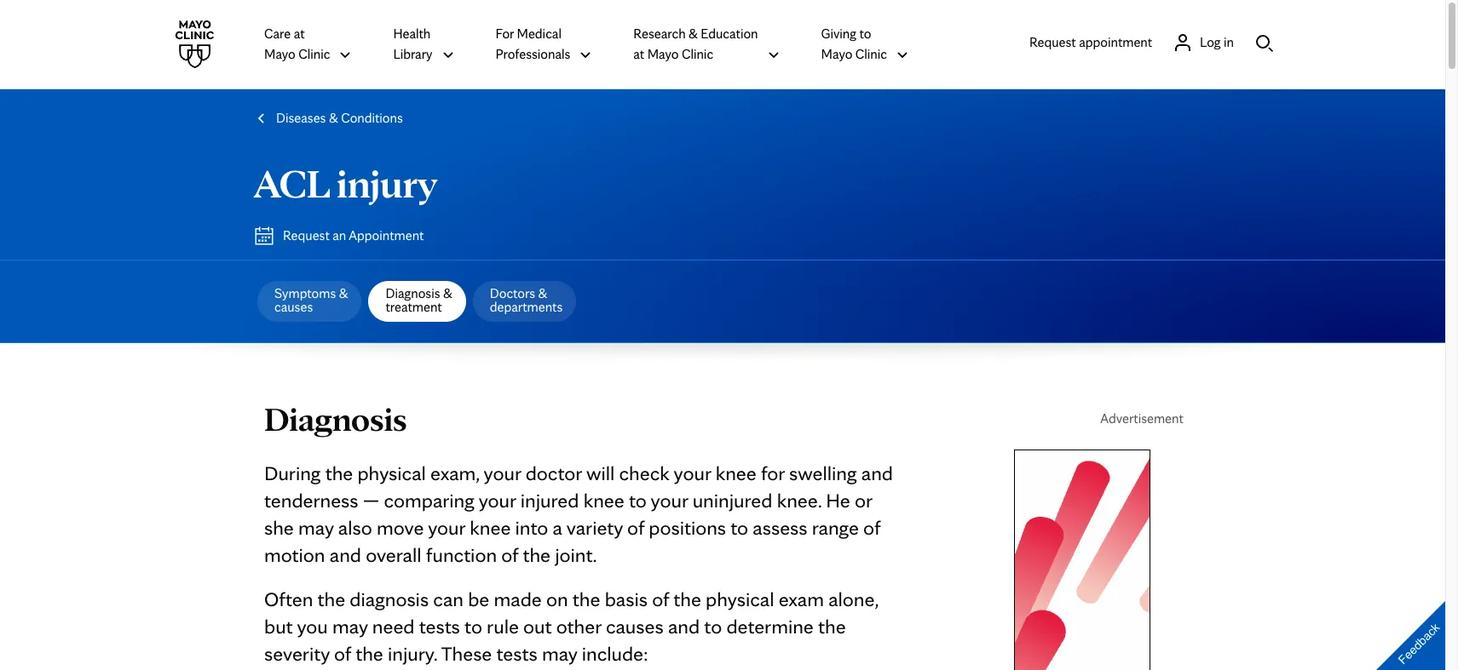 Task type: vqa. For each thing, say whether or not it's contained in the screenshot.
and
yes



Task type: describe. For each thing, give the bounding box(es) containing it.
acl
[[254, 159, 330, 208]]

request appointment link
[[1030, 32, 1152, 52]]

medical
[[517, 26, 562, 42]]

uninjured
[[693, 488, 773, 513]]

symptoms
[[274, 286, 336, 302]]

1 vertical spatial may
[[332, 615, 368, 639]]

your up function at the left of page
[[428, 516, 465, 540]]

of right severity
[[334, 642, 351, 667]]

request appointment
[[1030, 34, 1152, 50]]

request an appointment
[[283, 228, 424, 244]]

of down or
[[864, 516, 880, 540]]

injury.
[[388, 642, 437, 667]]

giving to mayo clinic
[[821, 26, 887, 62]]

for
[[496, 26, 514, 42]]

causes inside symptoms & causes
[[274, 299, 313, 315]]

feedback button
[[1362, 587, 1458, 671]]

often
[[264, 587, 313, 612]]

symptoms & causes
[[274, 286, 348, 315]]

clinic for giving to mayo clinic
[[856, 46, 887, 62]]

giving
[[821, 26, 857, 42]]

may inside during the physical exam, your doctor will check your knee for swelling and tenderness — comparing your injured knee to your uninjured knee. he or she may also move your knee into a variety of positions to assess range of motion and overall function of the joint.
[[298, 516, 334, 540]]

knee.
[[777, 488, 822, 513]]

rule
[[487, 615, 519, 639]]

2 vertical spatial knee
[[470, 516, 511, 540]]

assess
[[753, 516, 808, 540]]

check
[[619, 461, 670, 486]]

basis
[[605, 587, 648, 612]]

the up tenderness
[[325, 461, 353, 486]]

menu bar inside 'acl injury' main content
[[234, 274, 580, 329]]

doctors & departments
[[490, 286, 563, 315]]

into
[[515, 516, 548, 540]]

for
[[761, 461, 785, 486]]

injury
[[337, 159, 437, 208]]

feedback
[[1396, 621, 1443, 668]]

function
[[426, 543, 497, 568]]

comparing
[[384, 488, 475, 513]]

health
[[393, 26, 431, 42]]

the down need on the left bottom
[[356, 642, 383, 667]]

but
[[264, 615, 293, 639]]

mayo for care at mayo clinic
[[264, 46, 296, 62]]

severity
[[264, 642, 330, 667]]

log
[[1200, 34, 1221, 50]]

in
[[1224, 34, 1234, 50]]

0 horizontal spatial tests
[[419, 615, 460, 639]]

move
[[377, 516, 424, 540]]

determine
[[727, 615, 814, 639]]

diagnosis for diagnosis & treatment
[[386, 286, 440, 302]]

care
[[264, 26, 291, 42]]

need
[[372, 615, 415, 639]]

appointment
[[1079, 34, 1152, 50]]

log in
[[1200, 34, 1234, 50]]

& for doctors
[[538, 286, 548, 302]]

alone,
[[829, 587, 879, 612]]

of right variety
[[627, 516, 644, 540]]

advertisement
[[1101, 411, 1184, 427]]

to down check on the bottom
[[629, 488, 647, 513]]

include:
[[582, 642, 648, 667]]

the up 'you'
[[318, 587, 345, 612]]

Log in text field
[[1200, 32, 1234, 52]]

research & education at mayo clinic
[[634, 26, 758, 62]]

during
[[264, 461, 321, 486]]

departments
[[490, 299, 563, 315]]

conditions
[[341, 110, 403, 126]]

positions
[[649, 516, 726, 540]]

for medical professionals button
[[496, 23, 593, 66]]

giving to mayo clinic button
[[821, 23, 909, 66]]

research & education at mayo clinic button
[[634, 23, 780, 66]]

of right basis at left bottom
[[652, 587, 669, 612]]

request an appointment link
[[251, 222, 427, 250]]

clinic inside research & education at mayo clinic
[[682, 46, 714, 62]]

will
[[586, 461, 615, 486]]

clinic for care at mayo clinic
[[299, 46, 330, 62]]

the up other
[[573, 587, 600, 612]]

exam,
[[430, 461, 480, 486]]

also
[[338, 516, 372, 540]]

1 horizontal spatial tests
[[497, 642, 538, 667]]

2 vertical spatial may
[[542, 642, 577, 667]]

diseases & conditions
[[276, 110, 403, 126]]

or
[[855, 488, 872, 513]]



Task type: locate. For each thing, give the bounding box(es) containing it.
& right diseases
[[329, 110, 338, 126]]

at right care
[[294, 26, 305, 42]]

0 vertical spatial and
[[862, 461, 893, 486]]

diagnosis
[[350, 587, 429, 612]]

can
[[433, 587, 464, 612]]

on
[[546, 587, 568, 612]]

& inside diagnosis & treatment
[[443, 286, 452, 302]]

diagnosis up during
[[264, 399, 407, 440]]

request inside 'acl injury' main content
[[283, 228, 330, 244]]

causes down request an appointment link
[[274, 299, 313, 315]]

1 horizontal spatial knee
[[584, 488, 625, 513]]

0 horizontal spatial and
[[330, 543, 361, 568]]

diagnosis down appointment
[[386, 286, 440, 302]]

diagnosis & treatment
[[386, 286, 452, 315]]

0 vertical spatial may
[[298, 516, 334, 540]]

acl injury
[[254, 159, 437, 208]]

mayo down 'giving'
[[821, 46, 853, 62]]

1 clinic from the left
[[299, 46, 330, 62]]

1 horizontal spatial clinic
[[682, 46, 714, 62]]

an
[[333, 228, 346, 244]]

request for request appointment
[[1030, 34, 1076, 50]]

menu item containing doctors &
[[469, 274, 580, 329]]

menu bar
[[234, 274, 580, 329]]

& right symptoms
[[339, 286, 348, 302]]

out
[[523, 615, 552, 639]]

knee down will on the left of the page
[[584, 488, 625, 513]]

exam
[[779, 587, 824, 612]]

menu item
[[254, 274, 365, 329], [469, 274, 580, 329]]

request left an
[[283, 228, 330, 244]]

clinic down education
[[682, 46, 714, 62]]

advertisement region
[[1014, 450, 1270, 671]]

may right 'you'
[[332, 615, 368, 639]]

clinic down 'giving'
[[856, 46, 887, 62]]

diseases
[[276, 110, 326, 126]]

at
[[294, 26, 305, 42], [634, 46, 645, 62]]

2 horizontal spatial clinic
[[856, 46, 887, 62]]

& right treatment
[[443, 286, 452, 302]]

tests down can
[[419, 615, 460, 639]]

& right research
[[689, 26, 698, 42]]

mayo down care
[[264, 46, 296, 62]]

diagnosis for diagnosis
[[264, 399, 407, 440]]

during the physical exam, your doctor will check your knee for swelling and tenderness — comparing your injured knee to your uninjured knee. he or she may also move your knee into a variety of positions to assess range of motion and overall function of the joint.
[[264, 461, 893, 568]]

0 vertical spatial diagnosis
[[386, 286, 440, 302]]

your up "positions"
[[651, 488, 688, 513]]

knee up function at the left of page
[[470, 516, 511, 540]]

physical inside during the physical exam, your doctor will check your knee for swelling and tenderness — comparing your injured knee to your uninjured knee. he or she may also move your knee into a variety of positions to assess range of motion and overall function of the joint.
[[358, 461, 426, 486]]

1 vertical spatial at
[[634, 46, 645, 62]]

these
[[441, 642, 492, 667]]

0 vertical spatial request
[[1030, 34, 1076, 50]]

1 mayo from the left
[[264, 46, 296, 62]]

range
[[812, 516, 859, 540]]

request
[[1030, 34, 1076, 50], [283, 228, 330, 244]]

tests
[[419, 615, 460, 639], [497, 642, 538, 667]]

0 vertical spatial physical
[[358, 461, 426, 486]]

0 horizontal spatial mayo
[[264, 46, 296, 62]]

your right exam,
[[484, 461, 521, 486]]

& for diagnosis
[[443, 286, 452, 302]]

often the diagnosis can be made on the basis of the physical exam alone, but you may need tests to rule out other causes and to determine the severity of the injury. these tests may include:
[[264, 587, 879, 667]]

doctor
[[526, 461, 582, 486]]

tenderness
[[264, 488, 358, 513]]

0 horizontal spatial request
[[283, 228, 330, 244]]

knee up uninjured
[[716, 461, 757, 486]]

log in link
[[1173, 32, 1234, 52]]

acl injury link
[[254, 159, 437, 208]]

1 menu item from the left
[[254, 274, 365, 329]]

3 mayo from the left
[[821, 46, 853, 62]]

& inside research & education at mayo clinic
[[689, 26, 698, 42]]

he
[[826, 488, 850, 513]]

research
[[634, 26, 686, 42]]

of down into in the left of the page
[[501, 543, 518, 568]]

the
[[325, 461, 353, 486], [523, 543, 551, 568], [318, 587, 345, 612], [573, 587, 600, 612], [674, 587, 701, 612], [818, 615, 846, 639], [356, 642, 383, 667]]

0 horizontal spatial at
[[294, 26, 305, 42]]

to down uninjured
[[731, 516, 748, 540]]

your
[[484, 461, 521, 486], [674, 461, 711, 486], [479, 488, 516, 513], [651, 488, 688, 513], [428, 516, 465, 540]]

may down tenderness
[[298, 516, 334, 540]]

& for symptoms
[[339, 286, 348, 302]]

—
[[363, 488, 379, 513]]

variety
[[567, 516, 623, 540]]

of
[[627, 516, 644, 540], [864, 516, 880, 540], [501, 543, 518, 568], [652, 587, 669, 612], [334, 642, 351, 667]]

your right check on the bottom
[[674, 461, 711, 486]]

be
[[468, 587, 490, 612]]

2 mayo from the left
[[648, 46, 679, 62]]

request inside text field
[[1030, 34, 1076, 50]]

health library button
[[393, 23, 455, 66]]

motion
[[264, 543, 325, 568]]

1 horizontal spatial at
[[634, 46, 645, 62]]

health library
[[393, 26, 433, 62]]

2 horizontal spatial knee
[[716, 461, 757, 486]]

injured
[[521, 488, 579, 513]]

to left determine
[[704, 615, 722, 639]]

1 horizontal spatial causes
[[606, 615, 664, 639]]

mayo for giving to mayo clinic
[[821, 46, 853, 62]]

at inside research & education at mayo clinic
[[634, 46, 645, 62]]

physical up —
[[358, 461, 426, 486]]

0 horizontal spatial causes
[[274, 299, 313, 315]]

professionals
[[496, 46, 571, 62]]

menu item containing symptoms &
[[254, 274, 365, 329]]

knee
[[716, 461, 757, 486], [584, 488, 625, 513], [470, 516, 511, 540]]

Request appointment text field
[[1030, 32, 1152, 52]]

0 vertical spatial causes
[[274, 299, 313, 315]]

treatment
[[386, 299, 442, 315]]

mayo
[[264, 46, 296, 62], [648, 46, 679, 62], [821, 46, 853, 62]]

& inside doctors & departments
[[538, 286, 548, 302]]

mayo inside care at mayo clinic
[[264, 46, 296, 62]]

0 horizontal spatial clinic
[[299, 46, 330, 62]]

overall
[[366, 543, 422, 568]]

library
[[393, 46, 433, 62]]

clinic up diseases
[[299, 46, 330, 62]]

swelling
[[789, 461, 857, 486]]

0 vertical spatial at
[[294, 26, 305, 42]]

2 menu item from the left
[[469, 274, 580, 329]]

1 vertical spatial and
[[330, 543, 361, 568]]

physical inside often the diagnosis can be made on the basis of the physical exam alone, but you may need tests to rule out other causes and to determine the severity of the injury. these tests may include:
[[706, 587, 774, 612]]

1 vertical spatial request
[[283, 228, 330, 244]]

other
[[556, 615, 601, 639]]

mayo inside giving to mayo clinic
[[821, 46, 853, 62]]

she
[[264, 516, 294, 540]]

0 horizontal spatial knee
[[470, 516, 511, 540]]

diagnosis
[[386, 286, 440, 302], [264, 399, 407, 440]]

0 vertical spatial knee
[[716, 461, 757, 486]]

2 horizontal spatial mayo
[[821, 46, 853, 62]]

0 horizontal spatial menu item
[[254, 274, 365, 329]]

your up into in the left of the page
[[479, 488, 516, 513]]

3 clinic from the left
[[856, 46, 887, 62]]

1 vertical spatial causes
[[606, 615, 664, 639]]

mayo clinic home page image
[[170, 20, 218, 68]]

you
[[297, 615, 328, 639]]

for medical professionals
[[496, 26, 571, 62]]

1 horizontal spatial and
[[668, 615, 700, 639]]

request for request an appointment
[[283, 228, 330, 244]]

to down be
[[465, 615, 482, 639]]

1 horizontal spatial request
[[1030, 34, 1076, 50]]

a
[[553, 516, 563, 540]]

clinic inside care at mayo clinic
[[299, 46, 330, 62]]

& for research
[[689, 26, 698, 42]]

request left appointment
[[1030, 34, 1076, 50]]

diseases & conditions link
[[251, 107, 406, 130]]

mayo inside research & education at mayo clinic
[[648, 46, 679, 62]]

mayo down research
[[648, 46, 679, 62]]

& right doctors on the left of the page
[[538, 286, 548, 302]]

1 vertical spatial knee
[[584, 488, 625, 513]]

0 horizontal spatial physical
[[358, 461, 426, 486]]

appointment
[[349, 228, 424, 244]]

to
[[860, 26, 871, 42], [629, 488, 647, 513], [731, 516, 748, 540], [465, 615, 482, 639], [704, 615, 722, 639]]

1 vertical spatial tests
[[497, 642, 538, 667]]

may
[[298, 516, 334, 540], [332, 615, 368, 639], [542, 642, 577, 667]]

tests down rule
[[497, 642, 538, 667]]

physical
[[358, 461, 426, 486], [706, 587, 774, 612]]

to right 'giving'
[[860, 26, 871, 42]]

& inside symptoms & causes
[[339, 286, 348, 302]]

clinic inside giving to mayo clinic
[[856, 46, 887, 62]]

the right basis at left bottom
[[674, 587, 701, 612]]

1 vertical spatial physical
[[706, 587, 774, 612]]

to inside giving to mayo clinic
[[860, 26, 871, 42]]

made
[[494, 587, 542, 612]]

at down research
[[634, 46, 645, 62]]

the down 'alone,'
[[818, 615, 846, 639]]

and inside often the diagnosis can be made on the basis of the physical exam alone, but you may need tests to rule out other causes and to determine the severity of the injury. these tests may include:
[[668, 615, 700, 639]]

diagnosis inside diagnosis & treatment
[[386, 286, 440, 302]]

2 vertical spatial and
[[668, 615, 700, 639]]

causes down basis at left bottom
[[606, 615, 664, 639]]

0 vertical spatial tests
[[419, 615, 460, 639]]

joint.
[[555, 543, 597, 568]]

may down other
[[542, 642, 577, 667]]

education
[[701, 26, 758, 42]]

at inside care at mayo clinic
[[294, 26, 305, 42]]

1 vertical spatial diagnosis
[[264, 399, 407, 440]]

doctors
[[490, 286, 535, 302]]

care at mayo clinic button
[[264, 23, 352, 66]]

1 horizontal spatial mayo
[[648, 46, 679, 62]]

2 horizontal spatial and
[[862, 461, 893, 486]]

acl injury main content
[[0, 89, 1446, 671]]

the down into in the left of the page
[[523, 543, 551, 568]]

physical up determine
[[706, 587, 774, 612]]

menu bar containing symptoms &
[[234, 274, 580, 329]]

and
[[862, 461, 893, 486], [330, 543, 361, 568], [668, 615, 700, 639]]

care at mayo clinic
[[264, 26, 330, 62]]

1 horizontal spatial physical
[[706, 587, 774, 612]]

& for diseases
[[329, 110, 338, 126]]

1 horizontal spatial menu item
[[469, 274, 580, 329]]

causes inside often the diagnosis can be made on the basis of the physical exam alone, but you may need tests to rule out other causes and to determine the severity of the injury. these tests may include:
[[606, 615, 664, 639]]

causes
[[274, 299, 313, 315], [606, 615, 664, 639]]

2 clinic from the left
[[682, 46, 714, 62]]



